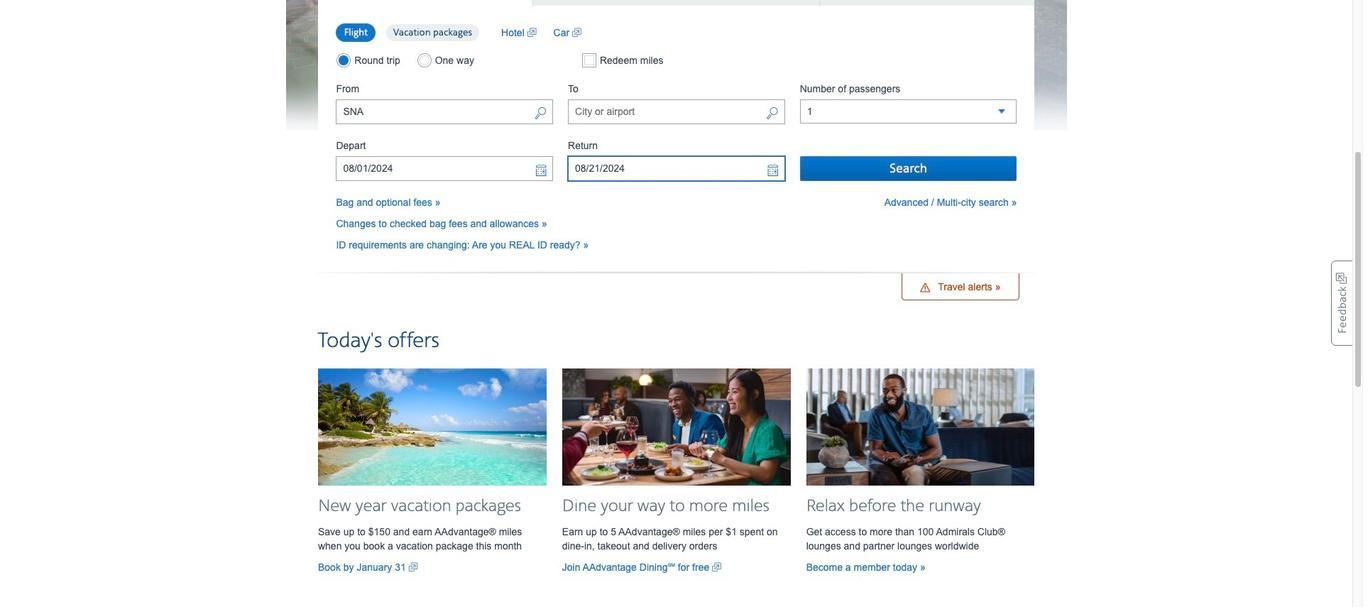 Task type: locate. For each thing, give the bounding box(es) containing it.
mm/dd/yyyy text field
[[336, 156, 553, 181]]

1 horizontal spatial newpage image
[[712, 560, 721, 574]]

option group
[[336, 22, 487, 42], [336, 53, 553, 67]]

2 tab from the left
[[533, 0, 820, 5]]

city or airport text field for search icon in the left top of the page
[[336, 99, 553, 124]]

search image
[[534, 106, 547, 122]]

1 vertical spatial option group
[[336, 53, 553, 67]]

1 horizontal spatial city or airport text field
[[568, 99, 785, 124]]

newpage image
[[527, 25, 536, 40], [409, 560, 418, 574]]

2 city or airport text field from the left
[[568, 99, 785, 124]]

newpage image
[[572, 25, 581, 40], [712, 560, 721, 574]]

city or airport text field up mm/dd/yyyy text box
[[568, 99, 785, 124]]

start the year with 1,000 bonus miles. shop online at 1,200+ stores by january 15. opens another site in a new window that may not meet accessibility guidelines. image
[[286, 0, 1067, 130]]

0 vertical spatial option group
[[336, 22, 487, 42]]

0 horizontal spatial newpage image
[[572, 25, 581, 40]]

tab list
[[318, 0, 1035, 6]]

1 vertical spatial newpage image
[[409, 560, 418, 574]]

leave feedback, opens external site in new window image
[[1331, 261, 1352, 346]]

city or airport text field up mm/dd/yyyy text field
[[336, 99, 553, 124]]

City or airport text field
[[336, 99, 553, 124], [568, 99, 785, 124]]

1 city or airport text field from the left
[[336, 99, 553, 124]]

1 vertical spatial newpage image
[[712, 560, 721, 574]]

1 horizontal spatial newpage image
[[527, 25, 536, 40]]

None submit
[[800, 156, 1017, 181]]

0 horizontal spatial city or airport text field
[[336, 99, 553, 124]]

tab
[[318, 0, 533, 6], [533, 0, 820, 5], [820, 0, 1035, 5]]

0 vertical spatial newpage image
[[572, 25, 581, 40]]



Task type: vqa. For each thing, say whether or not it's contained in the screenshot.
CAN'T
no



Task type: describe. For each thing, give the bounding box(es) containing it.
3 tab from the left
[[820, 0, 1035, 5]]

book new destinations to europe. opens another site in a new window that may not meet accessibility guidelines. image
[[286, 0, 1067, 130]]

search image
[[766, 106, 779, 122]]

1 option group from the top
[[336, 22, 487, 42]]

0 horizontal spatial newpage image
[[409, 560, 418, 574]]

city or airport text field for search image
[[568, 99, 785, 124]]

2 option group from the top
[[336, 53, 553, 67]]

mm/dd/yyyy text field
[[568, 156, 785, 181]]

0 vertical spatial newpage image
[[527, 25, 536, 40]]

1 tab from the left
[[318, 0, 533, 6]]



